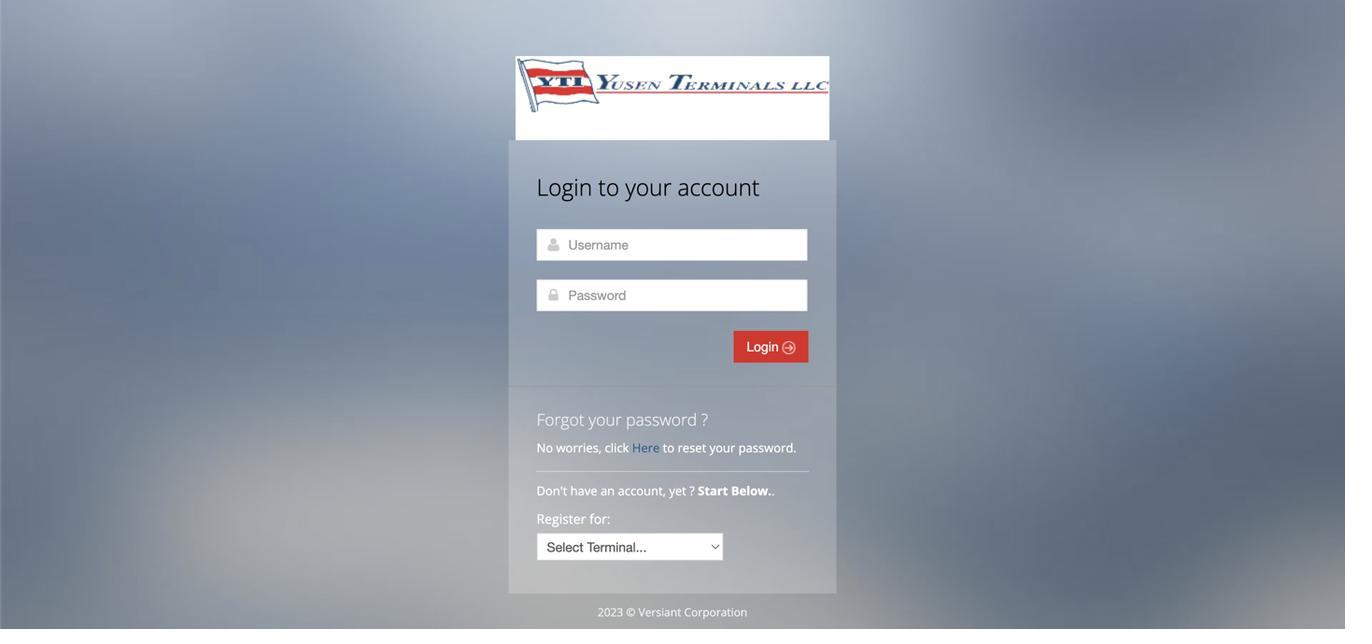 Task type: describe. For each thing, give the bounding box(es) containing it.
0 vertical spatial your
[[626, 172, 672, 202]]

1 vertical spatial your
[[589, 408, 622, 430]]

forgot your password ? no worries, click here to reset your password.
[[537, 408, 797, 456]]

don't
[[537, 482, 568, 499]]

account
[[678, 172, 760, 202]]

corporation
[[685, 604, 748, 620]]

click
[[605, 439, 629, 456]]

for:
[[590, 510, 611, 528]]

have
[[571, 482, 598, 499]]

.
[[772, 482, 775, 499]]

versiant
[[639, 604, 682, 620]]

0 horizontal spatial ?
[[690, 482, 695, 499]]

password.
[[739, 439, 797, 456]]

an
[[601, 482, 615, 499]]

no
[[537, 439, 553, 456]]

don't have an account, yet ? start below. .
[[537, 482, 778, 499]]

here
[[633, 439, 660, 456]]

reset
[[678, 439, 707, 456]]



Task type: locate. For each thing, give the bounding box(es) containing it.
0 horizontal spatial your
[[589, 408, 622, 430]]

1 horizontal spatial ?
[[702, 408, 709, 430]]

1 horizontal spatial your
[[626, 172, 672, 202]]

Password password field
[[537, 279, 808, 311]]

1 vertical spatial to
[[663, 439, 675, 456]]

login
[[537, 172, 593, 202], [747, 339, 783, 354]]

worries,
[[557, 439, 602, 456]]

? right yet
[[690, 482, 695, 499]]

? up reset
[[702, 408, 709, 430]]

1 horizontal spatial to
[[663, 439, 675, 456]]

login inside button
[[747, 339, 783, 354]]

0 vertical spatial ?
[[702, 408, 709, 430]]

login button
[[734, 331, 809, 363]]

forgot
[[537, 408, 585, 430]]

lock image
[[546, 288, 561, 303]]

here link
[[633, 439, 660, 456]]

?
[[702, 408, 709, 430], [690, 482, 695, 499]]

login for login
[[747, 339, 783, 354]]

to
[[599, 172, 620, 202], [663, 439, 675, 456]]

your right reset
[[710, 439, 736, 456]]

to inside forgot your password ? no worries, click here to reset your password.
[[663, 439, 675, 456]]

password
[[626, 408, 698, 430]]

©
[[627, 604, 636, 620]]

start
[[698, 482, 728, 499]]

2 vertical spatial your
[[710, 439, 736, 456]]

to up username text field
[[599, 172, 620, 202]]

? inside forgot your password ? no worries, click here to reset your password.
[[702, 408, 709, 430]]

your up username text field
[[626, 172, 672, 202]]

below.
[[732, 482, 772, 499]]

1 vertical spatial login
[[747, 339, 783, 354]]

2023
[[598, 604, 624, 620]]

account,
[[618, 482, 666, 499]]

user image
[[546, 237, 561, 252]]

login to your account
[[537, 172, 760, 202]]

1 vertical spatial ?
[[690, 482, 695, 499]]

yet
[[670, 482, 687, 499]]

login for login to your account
[[537, 172, 593, 202]]

swapright image
[[783, 341, 796, 354]]

0 horizontal spatial to
[[599, 172, 620, 202]]

your
[[626, 172, 672, 202], [589, 408, 622, 430], [710, 439, 736, 456]]

Username text field
[[537, 229, 808, 261]]

0 horizontal spatial login
[[537, 172, 593, 202]]

register
[[537, 510, 586, 528]]

2 horizontal spatial your
[[710, 439, 736, 456]]

to right here link
[[663, 439, 675, 456]]

0 vertical spatial to
[[599, 172, 620, 202]]

1 horizontal spatial login
[[747, 339, 783, 354]]

your up click
[[589, 408, 622, 430]]

register for:
[[537, 510, 611, 528]]

2023 © versiant corporation
[[598, 604, 748, 620]]

0 vertical spatial login
[[537, 172, 593, 202]]



Task type: vqa. For each thing, say whether or not it's contained in the screenshot.
Customer
no



